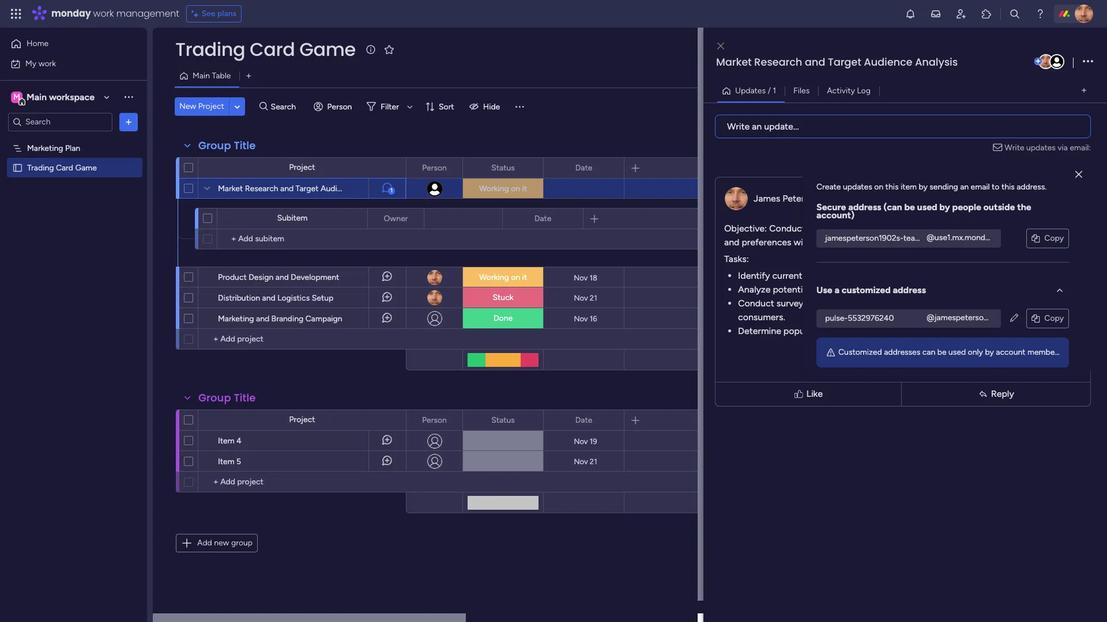 Task type: describe. For each thing, give the bounding box(es) containing it.
sort button
[[420, 97, 461, 116]]

@jamespeterson1902s-
[[927, 313, 1013, 323]]

1 horizontal spatial trading
[[175, 36, 245, 62]]

filter button
[[362, 97, 417, 116]]

1 it from the top
[[522, 184, 527, 194]]

add new group button
[[176, 535, 258, 553]]

james peterson
[[754, 193, 819, 204]]

0 horizontal spatial the
[[821, 237, 835, 248]]

1 nov 21 from the top
[[574, 294, 597, 302]]

setup
[[312, 294, 333, 303]]

status for date
[[491, 416, 515, 425]]

james peterson link
[[754, 193, 819, 204]]

done
[[494, 314, 513, 324]]

marketing for marketing and branding campaign
[[218, 314, 254, 324]]

main table
[[193, 71, 231, 81]]

1 21 from the top
[[590, 294, 597, 302]]

segments
[[854, 284, 894, 295]]

list box containing marketing plan
[[0, 136, 147, 333]]

marketing and branding campaign
[[218, 314, 342, 324]]

dapulse x slim image
[[1076, 171, 1082, 179]]

write for write an update...
[[727, 121, 750, 132]]

group for date
[[198, 391, 231, 405]]

1 inside button
[[773, 86, 776, 95]]

and inside "market research and target audience analysis" field
[[805, 55, 825, 69]]

2 it from the top
[[522, 273, 527, 283]]

owner
[[384, 214, 408, 223]]

1 horizontal spatial address
[[893, 285, 926, 296]]

@use1.mx.monday.com
[[927, 233, 1011, 243]]

copy button for @jamespeterson1902s-team.us.monday.com
[[1027, 309, 1069, 328]]

use a customized address
[[817, 285, 926, 296]]

0 vertical spatial game
[[299, 36, 356, 62]]

address inside secure address (can be used by people outside the account)
[[848, 202, 881, 213]]

used for only
[[949, 347, 966, 357]]

johnsmith43233@gmail.com image
[[1050, 54, 1065, 69]]

19
[[590, 437, 597, 446]]

2 vertical spatial date field
[[572, 414, 595, 427]]

workspace
[[49, 91, 95, 102]]

work for monday
[[93, 7, 114, 20]]

and left the styles
[[885, 326, 900, 337]]

v2 search image
[[259, 100, 268, 113]]

branding
[[271, 314, 304, 324]]

competitors,
[[883, 270, 935, 281]]

2 this from the left
[[1002, 182, 1015, 192]]

1 vertical spatial trading
[[954, 326, 984, 337]]

status for person
[[491, 163, 515, 173]]

main workspace
[[27, 91, 95, 102]]

dapulse drag 2 image
[[705, 313, 709, 326]]

1 horizontal spatial add view image
[[1082, 87, 1087, 95]]

like
[[807, 389, 823, 400]]

team_pulse_5532976240_0672e3b06724adf2ca40__519
[[904, 233, 1107, 243]]

address.
[[1017, 182, 1047, 192]]

by for used
[[940, 202, 950, 213]]

and up gather
[[896, 284, 912, 295]]

updates / 1 button
[[717, 82, 785, 100]]

updates for write
[[1027, 143, 1056, 153]]

4
[[236, 437, 241, 446]]

genres,
[[852, 326, 883, 337]]

1 working from the top
[[479, 184, 509, 194]]

members
[[1028, 347, 1061, 357]]

campaign
[[306, 314, 342, 324]]

2m link
[[1030, 189, 1051, 200]]

objective: conduct a comprehensive market analysis to identify target demographics and preferences within the trading card industry. tasks: identify current market trends, key competitors, and market size. analyze potential customer segments and their preferences. conduct surveys or focus groups to gather direct feedback from potential consumers. determine popular themes, genres, and styles in the trading card market.
[[724, 223, 1077, 337]]

date field for owner
[[532, 213, 554, 225]]

new project
[[179, 101, 224, 111]]

customized addresses can be used only by account members
[[839, 347, 1061, 357]]

project for date
[[289, 415, 315, 425]]

secure
[[817, 202, 846, 213]]

themes,
[[817, 326, 850, 337]]

1 horizontal spatial market
[[880, 223, 909, 234]]

Trading Card Game field
[[172, 36, 358, 62]]

envelope o image
[[993, 142, 1005, 154]]

stuck
[[493, 293, 514, 303]]

be for can
[[938, 347, 947, 357]]

2 horizontal spatial to
[[992, 182, 1000, 192]]

sort
[[439, 102, 454, 112]]

create updates on this item by sending an email to this address.
[[817, 182, 1047, 192]]

add
[[197, 539, 212, 548]]

1 horizontal spatial the
[[938, 326, 952, 337]]

options image
[[1083, 54, 1093, 69]]

1 vertical spatial an
[[960, 182, 969, 192]]

apps image
[[981, 8, 992, 20]]

1 vertical spatial market
[[218, 184, 243, 194]]

market.
[[1006, 326, 1037, 337]]

write an update...
[[727, 121, 799, 132]]

0 horizontal spatial market research and target audience analysis
[[218, 184, 386, 194]]

files
[[794, 86, 810, 95]]

customized
[[839, 347, 882, 357]]

pulse-5532976240
[[825, 313, 894, 323]]

table
[[212, 71, 231, 81]]

dapulse addbtn image
[[1035, 58, 1042, 65]]

2 nov from the top
[[574, 294, 588, 302]]

m
[[13, 92, 20, 102]]

an inside button
[[752, 121, 762, 132]]

workspace options image
[[123, 91, 134, 103]]

0 horizontal spatial audience
[[321, 184, 355, 194]]

used for by
[[917, 202, 937, 213]]

1 vertical spatial conduct
[[738, 298, 774, 309]]

home
[[27, 39, 49, 48]]

industry.
[[889, 237, 925, 248]]

1 vertical spatial card
[[986, 326, 1004, 337]]

2 vertical spatial by
[[985, 347, 994, 357]]

new
[[214, 539, 229, 548]]

direct
[[918, 298, 942, 309]]

show board description image
[[364, 44, 378, 55]]

by for item
[[919, 182, 928, 192]]

arrow down image
[[403, 100, 417, 114]]

4 nov from the top
[[574, 437, 588, 446]]

only
[[968, 347, 983, 357]]

person inside popup button
[[327, 102, 352, 112]]

+ Add project text field
[[204, 333, 298, 347]]

1 working on it from the top
[[479, 184, 527, 194]]

monday
[[51, 7, 91, 20]]

distribution and logistics setup
[[218, 294, 333, 303]]

nov for product design and development
[[574, 274, 588, 282]]

project inside button
[[198, 101, 224, 111]]

date field for status
[[572, 162, 595, 174]]

2 vertical spatial date
[[575, 416, 592, 425]]

0 vertical spatial trading
[[837, 237, 867, 248]]

item 5
[[218, 457, 241, 467]]

title for date
[[234, 138, 256, 153]]

identify
[[738, 270, 770, 281]]

close image
[[717, 42, 724, 50]]

write updates via email:
[[1005, 143, 1091, 153]]

status field for person
[[489, 414, 518, 427]]

updates / 1
[[735, 86, 776, 95]]

my
[[25, 59, 36, 68]]

1 person field from the top
[[419, 162, 450, 174]]

a inside objective: conduct a comprehensive market analysis to identify target demographics and preferences within the trading card industry. tasks: identify current market trends, key competitors, and market size. analyze potential customer segments and their preferences. conduct surveys or focus groups to gather direct feedback from potential consumers. determine popular themes, genres, and styles in the trading card market.
[[808, 223, 813, 234]]

1 vertical spatial game
[[75, 163, 97, 173]]

research inside "market research and target audience analysis" field
[[754, 55, 802, 69]]

+ Add subitem text field
[[223, 232, 315, 246]]

plan
[[65, 143, 80, 153]]

0 vertical spatial potential
[[773, 284, 810, 295]]

0 horizontal spatial to
[[877, 298, 886, 309]]

product
[[218, 273, 247, 283]]

angle down image
[[234, 102, 240, 111]]

group
[[231, 539, 253, 548]]

1 vertical spatial trading card game
[[27, 163, 97, 173]]

email
[[971, 182, 990, 192]]

tasks:
[[724, 253, 749, 264]]

1 button
[[369, 178, 406, 199]]

surveys
[[777, 298, 808, 309]]

1 horizontal spatial a
[[835, 285, 840, 296]]

2 working from the top
[[479, 273, 509, 283]]

see plans
[[202, 9, 237, 18]]

1 horizontal spatial james peterson image
[[1075, 5, 1093, 23]]

write an update... button
[[715, 114, 1091, 138]]

0 vertical spatial conduct
[[769, 223, 806, 234]]

home button
[[7, 35, 124, 53]]

within
[[794, 237, 819, 248]]

0 horizontal spatial james peterson image
[[1039, 54, 1054, 69]]

analysis inside field
[[915, 55, 958, 69]]

copy for @use1.mx.monday.com
[[1045, 233, 1064, 243]]

item 4
[[218, 437, 241, 446]]

consumers.
[[738, 312, 785, 323]]

nov for marketing and branding campaign
[[574, 315, 588, 323]]

activity
[[827, 86, 855, 95]]

1 horizontal spatial trading card game
[[175, 36, 356, 62]]

james
[[754, 193, 780, 204]]

date for owner
[[534, 214, 552, 223]]

2 working on it from the top
[[479, 273, 527, 283]]

0 horizontal spatial market
[[805, 270, 833, 281]]

market inside "market research and target audience analysis" field
[[716, 55, 752, 69]]

styles
[[902, 326, 926, 337]]

16
[[590, 315, 597, 323]]



Task type: vqa. For each thing, say whether or not it's contained in the screenshot.
WP associated with Approved
no



Task type: locate. For each thing, give the bounding box(es) containing it.
updates
[[1027, 143, 1056, 153], [843, 182, 872, 192]]

to down segments
[[877, 298, 886, 309]]

james peterson image left options image
[[1039, 54, 1054, 69]]

target up activity
[[828, 55, 861, 69]]

1 vertical spatial group title
[[198, 391, 256, 405]]

1 title from the top
[[234, 138, 256, 153]]

market research and target audience analysis inside field
[[716, 55, 958, 69]]

write up address.
[[1005, 143, 1025, 153]]

0 horizontal spatial 1
[[390, 187, 393, 194]]

and up tasks: at the right top of page
[[724, 237, 740, 248]]

2m
[[1040, 189, 1051, 199]]

0 vertical spatial working
[[479, 184, 509, 194]]

0 vertical spatial analysis
[[915, 55, 958, 69]]

nov left 16
[[574, 315, 588, 323]]

Date field
[[572, 162, 595, 174], [532, 213, 554, 225], [572, 414, 595, 427]]

the right in
[[938, 326, 952, 337]]

person
[[327, 102, 352, 112], [422, 163, 447, 173], [422, 416, 447, 425]]

item for item 4
[[218, 437, 234, 446]]

0 horizontal spatial research
[[245, 184, 278, 194]]

main right workspace image
[[27, 91, 47, 102]]

0 horizontal spatial card
[[869, 237, 887, 248]]

main for main table
[[193, 71, 210, 81]]

1 vertical spatial potential
[[1007, 298, 1044, 309]]

title up 4
[[234, 391, 256, 405]]

be right can
[[938, 347, 947, 357]]

2 person field from the top
[[419, 414, 450, 427]]

0 vertical spatial 21
[[590, 294, 597, 302]]

by inside secure address (can be used by people outside the account)
[[940, 202, 950, 213]]

0 horizontal spatial trading
[[27, 163, 54, 173]]

1 nov from the top
[[574, 274, 588, 282]]

inbox image
[[930, 8, 942, 20]]

0 horizontal spatial analysis
[[357, 184, 386, 194]]

0 vertical spatial trading
[[175, 36, 245, 62]]

copy up members
[[1045, 313, 1064, 323]]

status field for date
[[489, 162, 518, 174]]

key
[[866, 270, 881, 281]]

trading card game down marketing plan
[[27, 163, 97, 173]]

5
[[236, 457, 241, 467]]

game
[[299, 36, 356, 62], [75, 163, 97, 173]]

Group Title field
[[195, 138, 259, 153], [195, 391, 259, 406]]

1 vertical spatial by
[[940, 202, 950, 213]]

files o image up market.
[[1032, 315, 1040, 323]]

customized
[[842, 285, 891, 296]]

invite members image
[[956, 8, 967, 20]]

+ Add project text field
[[204, 476, 298, 490]]

potential up surveys
[[773, 284, 810, 295]]

workspace image
[[11, 91, 22, 104]]

0 vertical spatial used
[[917, 202, 937, 213]]

work right 'my'
[[38, 59, 56, 68]]

hide
[[483, 102, 500, 112]]

the
[[1017, 202, 1032, 213], [821, 237, 835, 248], [938, 326, 952, 337]]

21 down 19
[[590, 458, 597, 466]]

marketing left plan
[[27, 143, 63, 153]]

select product image
[[10, 8, 22, 20]]

copy button for @use1.mx.monday.com
[[1027, 229, 1069, 248]]

log
[[857, 86, 871, 95]]

1 horizontal spatial target
[[828, 55, 861, 69]]

0 horizontal spatial target
[[296, 184, 319, 194]]

conduct down analyze
[[738, 298, 774, 309]]

1 vertical spatial card
[[56, 163, 73, 173]]

logistics
[[277, 294, 310, 303]]

Owner field
[[381, 213, 411, 225]]

market research and target audience analysis up activity
[[716, 55, 958, 69]]

21 down 18
[[590, 294, 597, 302]]

1 horizontal spatial audience
[[864, 55, 913, 69]]

workspace selection element
[[11, 90, 96, 105]]

popular
[[784, 326, 815, 337]]

objective:
[[724, 223, 767, 234]]

1 vertical spatial working
[[479, 273, 509, 283]]

1 vertical spatial 1
[[390, 187, 393, 194]]

18
[[590, 274, 597, 282]]

account)
[[817, 210, 855, 221]]

Status field
[[489, 162, 518, 174], [489, 414, 518, 427]]

1 vertical spatial write
[[1005, 143, 1025, 153]]

in
[[929, 326, 936, 337]]

analysis up owner
[[357, 184, 386, 194]]

a
[[808, 223, 813, 234], [835, 285, 840, 296]]

1 this from the left
[[886, 182, 899, 192]]

0 horizontal spatial add view image
[[246, 72, 251, 80]]

1 up owner
[[390, 187, 393, 194]]

0 vertical spatial updates
[[1027, 143, 1056, 153]]

market up use
[[805, 270, 833, 281]]

updates left via
[[1027, 143, 1056, 153]]

v2 edit line image
[[1010, 313, 1018, 324]]

project for person
[[289, 163, 315, 172]]

card
[[869, 237, 887, 248], [986, 326, 1004, 337]]

and up files
[[805, 55, 825, 69]]

add view image down options image
[[1082, 87, 1087, 95]]

person for 2nd person field from the bottom
[[422, 163, 447, 173]]

audience inside field
[[864, 55, 913, 69]]

identify
[[957, 223, 988, 234]]

group title for date
[[198, 391, 256, 405]]

market up preferences.
[[955, 270, 984, 281]]

5532976240
[[848, 313, 894, 323]]

nov 16
[[574, 315, 597, 323]]

date
[[575, 163, 592, 173], [534, 214, 552, 223], [575, 416, 592, 425]]

2 copy from the top
[[1045, 313, 1064, 323]]

group title field for person
[[195, 391, 259, 406]]

1 horizontal spatial an
[[960, 182, 969, 192]]

be for (can
[[904, 202, 915, 213]]

1 vertical spatial to
[[946, 223, 954, 234]]

1 inside button
[[390, 187, 393, 194]]

5 nov from the top
[[574, 458, 588, 466]]

add view image right table
[[246, 72, 251, 80]]

1 vertical spatial analysis
[[357, 184, 386, 194]]

jamespeterson1902s-
[[825, 233, 904, 243]]

groups
[[846, 298, 875, 309]]

by right item
[[919, 182, 928, 192]]

and up preferences.
[[938, 270, 953, 281]]

or
[[810, 298, 819, 309]]

0 horizontal spatial this
[[886, 182, 899, 192]]

updates for create
[[843, 182, 872, 192]]

marketing for marketing plan
[[27, 143, 63, 153]]

1 horizontal spatial marketing
[[218, 314, 254, 324]]

1 vertical spatial 21
[[590, 458, 597, 466]]

group down "new project" button
[[198, 138, 231, 153]]

potential up v2 edit line image
[[1007, 298, 1044, 309]]

0 vertical spatial date
[[575, 163, 592, 173]]

files o image for @use1.mx.monday.com
[[1032, 234, 1040, 243]]

analysis down "inbox" image
[[915, 55, 958, 69]]

2 vertical spatial person
[[422, 416, 447, 425]]

0 vertical spatial title
[[234, 138, 256, 153]]

address left (can on the top of page
[[848, 202, 881, 213]]

2 vertical spatial the
[[938, 326, 952, 337]]

game left show board description image
[[299, 36, 356, 62]]

write inside button
[[727, 121, 750, 132]]

nov left 18
[[574, 274, 588, 282]]

sending
[[930, 182, 958, 192]]

preferences
[[742, 237, 792, 248]]

0 horizontal spatial trading card game
[[27, 163, 97, 173]]

0 vertical spatial date field
[[572, 162, 595, 174]]

card
[[250, 36, 295, 62], [56, 163, 73, 173]]

game down plan
[[75, 163, 97, 173]]

1 vertical spatial a
[[835, 285, 840, 296]]

Market Research and Target Audience Analysis field
[[713, 55, 1032, 70]]

option
[[0, 138, 147, 140]]

1 vertical spatial person field
[[419, 414, 450, 427]]

1 group title field from the top
[[195, 138, 259, 153]]

research up subitem
[[245, 184, 278, 194]]

0 vertical spatial be
[[904, 202, 915, 213]]

2 title from the top
[[234, 391, 256, 405]]

1 horizontal spatial research
[[754, 55, 802, 69]]

0 vertical spatial a
[[808, 223, 813, 234]]

Person field
[[419, 162, 450, 174], [419, 414, 450, 427]]

1 horizontal spatial by
[[940, 202, 950, 213]]

work inside button
[[38, 59, 56, 68]]

2 group title from the top
[[198, 391, 256, 405]]

development
[[291, 273, 339, 283]]

notifications image
[[905, 8, 916, 20]]

copy button
[[1027, 229, 1069, 248], [1027, 309, 1069, 328]]

0 vertical spatial market research and target audience analysis
[[716, 55, 958, 69]]

the down 2m link
[[1017, 202, 1032, 213]]

1 horizontal spatial game
[[299, 36, 356, 62]]

2 group from the top
[[198, 391, 231, 405]]

the right within
[[821, 237, 835, 248]]

activity log
[[827, 86, 871, 95]]

1 horizontal spatial write
[[1005, 143, 1025, 153]]

item left 4
[[218, 437, 234, 446]]

main left table
[[193, 71, 210, 81]]

this up outside
[[1002, 182, 1015, 192]]

0 horizontal spatial an
[[752, 121, 762, 132]]

my work
[[25, 59, 56, 68]]

1 horizontal spatial market research and target audience analysis
[[716, 55, 958, 69]]

help image
[[1035, 8, 1046, 20]]

can
[[923, 347, 936, 357]]

0 vertical spatial write
[[727, 121, 750, 132]]

research up the /
[[754, 55, 802, 69]]

0 vertical spatial to
[[992, 182, 1000, 192]]

peterson
[[783, 193, 819, 204]]

add view image
[[246, 72, 251, 80], [1082, 87, 1087, 95]]

1 status from the top
[[491, 163, 515, 173]]

1 horizontal spatial 1
[[773, 86, 776, 95]]

2 nov 21 from the top
[[574, 458, 597, 466]]

work right monday
[[93, 7, 114, 20]]

used down create updates on this item by sending an email to this address.
[[917, 202, 937, 213]]

2 files o image from the top
[[1032, 315, 1040, 323]]

and right design
[[276, 273, 289, 283]]

a right use
[[835, 285, 840, 296]]

marketing inside list box
[[27, 143, 63, 153]]

title down angle down icon
[[234, 138, 256, 153]]

market research and target audience analysis up subitem
[[218, 184, 386, 194]]

1 horizontal spatial work
[[93, 7, 114, 20]]

0 vertical spatial group title field
[[195, 138, 259, 153]]

@jamespeterson1902s-team.us.monday.com
[[927, 313, 1090, 323]]

group title field down angle down icon
[[195, 138, 259, 153]]

search everything image
[[1009, 8, 1021, 20]]

activity log button
[[818, 82, 879, 100]]

used
[[917, 202, 937, 213], [949, 347, 966, 357]]

nov for item 5
[[574, 458, 588, 466]]

see
[[202, 9, 215, 18]]

jamespeterson1902s-team_pulse_5532976240_0672e3b06724adf2ca40__519
[[825, 233, 1107, 243]]

1 vertical spatial it
[[522, 273, 527, 283]]

21
[[590, 294, 597, 302], [590, 458, 597, 466]]

main for main workspace
[[27, 91, 47, 102]]

0 horizontal spatial by
[[919, 182, 928, 192]]

and down design
[[262, 294, 276, 303]]

my work button
[[7, 54, 124, 73]]

item
[[901, 182, 917, 192]]

their
[[914, 284, 933, 295]]

the inside secure address (can be used by people outside the account)
[[1017, 202, 1032, 213]]

nov 21 down nov 18 at top
[[574, 294, 597, 302]]

menu image
[[514, 101, 526, 112]]

be right (can on the top of page
[[904, 202, 915, 213]]

options image
[[123, 116, 134, 128]]

james peterson image right help image
[[1075, 5, 1093, 23]]

2 21 from the top
[[590, 458, 597, 466]]

files o image for @jamespeterson1902s-team.us.monday.com
[[1032, 315, 1040, 323]]

1 item from the top
[[218, 437, 234, 446]]

by right only
[[985, 347, 994, 357]]

person for 2nd person field
[[422, 416, 447, 425]]

copy for @jamespeterson1902s-team.us.monday.com
[[1045, 313, 1064, 323]]

work for my
[[38, 59, 56, 68]]

subitem
[[277, 213, 308, 223]]

nov left 19
[[574, 437, 588, 446]]

0 vertical spatial card
[[869, 237, 887, 248]]

card left the industry.
[[869, 237, 887, 248]]

status
[[491, 163, 515, 173], [491, 416, 515, 425]]

0 horizontal spatial updates
[[843, 182, 872, 192]]

1 status field from the top
[[489, 162, 518, 174]]

nov 18
[[574, 274, 597, 282]]

and up + add project text box
[[256, 314, 269, 324]]

1 vertical spatial project
[[289, 163, 315, 172]]

1 vertical spatial copy button
[[1027, 309, 1069, 328]]

hide button
[[465, 97, 507, 116]]

1 horizontal spatial trading
[[954, 326, 984, 337]]

1 vertical spatial title
[[234, 391, 256, 405]]

add to favorites image
[[383, 44, 395, 55]]

1 copy from the top
[[1045, 233, 1064, 243]]

write down updates / 1 button
[[727, 121, 750, 132]]

1 files o image from the top
[[1032, 234, 1040, 243]]

working
[[479, 184, 509, 194], [479, 273, 509, 283]]

trading right public board image
[[27, 163, 54, 173]]

1 right the /
[[773, 86, 776, 95]]

0 vertical spatial status
[[491, 163, 515, 173]]

be inside secure address (can be used by people outside the account)
[[904, 202, 915, 213]]

audience left the 1 button
[[321, 184, 355, 194]]

nov 21 down the nov 19
[[574, 458, 597, 466]]

1 vertical spatial market research and target audience analysis
[[218, 184, 386, 194]]

an left update...
[[752, 121, 762, 132]]

0 vertical spatial audience
[[864, 55, 913, 69]]

preferences.
[[935, 284, 987, 295]]

size.
[[986, 270, 1004, 281]]

james peterson image
[[1075, 5, 1093, 23], [1039, 54, 1054, 69]]

1 copy button from the top
[[1027, 229, 1069, 248]]

files o image
[[1032, 234, 1040, 243], [1032, 315, 1040, 323]]

copy button right v2 edit line image
[[1027, 309, 1069, 328]]

0 vertical spatial add view image
[[246, 72, 251, 80]]

new
[[179, 101, 196, 111]]

group title for person
[[198, 138, 256, 153]]

public board image
[[12, 162, 23, 173]]

card down the @jamespeterson1902s-team.us.monday.com
[[986, 326, 1004, 337]]

2 group title field from the top
[[195, 391, 259, 406]]

0 vertical spatial item
[[218, 437, 234, 446]]

working on it
[[479, 184, 527, 194], [479, 273, 527, 283]]

trading card game up table
[[175, 36, 356, 62]]

a up within
[[808, 223, 813, 234]]

1 horizontal spatial card
[[250, 36, 295, 62]]

analyze
[[738, 284, 771, 295]]

item for item 5
[[218, 457, 234, 467]]

used inside secure address (can be used by people outside the account)
[[917, 202, 937, 213]]

nov down the nov 19
[[574, 458, 588, 466]]

list box
[[0, 136, 147, 333]]

0 horizontal spatial market
[[218, 184, 243, 194]]

2 item from the top
[[218, 457, 234, 467]]

address down competitors,
[[893, 285, 926, 296]]

updates right the create
[[843, 182, 872, 192]]

1 group title from the top
[[198, 138, 256, 153]]

title for person
[[234, 391, 256, 405]]

2 status from the top
[[491, 416, 515, 425]]

conduct up within
[[769, 223, 806, 234]]

account
[[996, 347, 1026, 357]]

group title field for date
[[195, 138, 259, 153]]

used left only
[[949, 347, 966, 357]]

0 vertical spatial group title
[[198, 138, 256, 153]]

group for person
[[198, 138, 231, 153]]

target inside field
[[828, 55, 861, 69]]

group title up item 4
[[198, 391, 256, 405]]

like button
[[718, 377, 899, 412]]

people
[[952, 202, 981, 213]]

group title
[[198, 138, 256, 153], [198, 391, 256, 405]]

secure address (can be used by people outside the account)
[[817, 202, 1032, 221]]

item left 5
[[218, 457, 234, 467]]

0 horizontal spatial game
[[75, 163, 97, 173]]

market up the industry.
[[880, 223, 909, 234]]

trading down comprehensive
[[837, 237, 867, 248]]

2 copy button from the top
[[1027, 309, 1069, 328]]

main inside workspace selection element
[[27, 91, 47, 102]]

Search field
[[268, 99, 303, 115]]

and up subitem
[[280, 184, 294, 194]]

filter
[[381, 102, 399, 112]]

1
[[773, 86, 776, 95], [390, 187, 393, 194]]

create
[[817, 182, 841, 192]]

to left the identify
[[946, 223, 954, 234]]

nov down nov 18 at top
[[574, 294, 588, 302]]

1 horizontal spatial updates
[[1027, 143, 1056, 153]]

1 horizontal spatial analysis
[[915, 55, 958, 69]]

1 vertical spatial the
[[821, 237, 835, 248]]

0 horizontal spatial address
[[848, 202, 881, 213]]

Search in workspace field
[[24, 115, 96, 129]]

marketing plan
[[27, 143, 80, 153]]

pulse-
[[825, 313, 848, 323]]

trends,
[[836, 270, 864, 281]]

analysis
[[915, 55, 958, 69], [357, 184, 386, 194]]

write for write updates via email:
[[1005, 143, 1025, 153]]

date for status
[[575, 163, 592, 173]]

distribution
[[218, 294, 260, 303]]

reply
[[991, 389, 1014, 400]]

group title down angle down icon
[[198, 138, 256, 153]]

0 vertical spatial an
[[752, 121, 762, 132]]

main inside button
[[193, 71, 210, 81]]

and
[[805, 55, 825, 69], [280, 184, 294, 194], [724, 237, 740, 248], [938, 270, 953, 281], [276, 273, 289, 283], [896, 284, 912, 295], [262, 294, 276, 303], [256, 314, 269, 324], [885, 326, 900, 337]]

be
[[904, 202, 915, 213], [938, 347, 947, 357]]

0 vertical spatial target
[[828, 55, 861, 69]]

0 vertical spatial files o image
[[1032, 234, 1040, 243]]

by down sending
[[940, 202, 950, 213]]

this left item
[[886, 182, 899, 192]]

0 vertical spatial card
[[250, 36, 295, 62]]

new project button
[[175, 97, 229, 116]]

0 vertical spatial nov 21
[[574, 294, 597, 302]]

files o image down demographics
[[1032, 234, 1040, 243]]

0 vertical spatial group
[[198, 138, 231, 153]]

1 vertical spatial work
[[38, 59, 56, 68]]

target up subitem
[[296, 184, 319, 194]]

1 horizontal spatial card
[[986, 326, 1004, 337]]

to right "email"
[[992, 182, 1000, 192]]

group up item 4
[[198, 391, 231, 405]]

0 vertical spatial copy button
[[1027, 229, 1069, 248]]

copy down 2m
[[1045, 233, 1064, 243]]

an left "email"
[[960, 182, 969, 192]]

management
[[116, 7, 179, 20]]

on
[[874, 182, 884, 192], [511, 184, 520, 194], [511, 273, 520, 283]]

3 nov from the top
[[574, 315, 588, 323]]

marketing down "distribution"
[[218, 314, 254, 324]]

1 group from the top
[[198, 138, 231, 153]]

1 vertical spatial audience
[[321, 184, 355, 194]]

gather
[[889, 298, 915, 309]]

2 horizontal spatial market
[[955, 270, 984, 281]]

group title field up item 4
[[195, 391, 259, 406]]

1 vertical spatial nov 21
[[574, 458, 597, 466]]

1 vertical spatial date
[[534, 214, 552, 223]]

address
[[848, 202, 881, 213], [893, 285, 926, 296]]

audience up log
[[864, 55, 913, 69]]

trading down @jamespeterson1902s- in the bottom right of the page
[[954, 326, 984, 337]]

2 horizontal spatial the
[[1017, 202, 1032, 213]]

0 vertical spatial marketing
[[27, 143, 63, 153]]

copy button down 2m
[[1027, 229, 1069, 248]]

0 horizontal spatial used
[[917, 202, 937, 213]]

email:
[[1070, 143, 1091, 153]]

2 status field from the top
[[489, 414, 518, 427]]

trading up main table
[[175, 36, 245, 62]]



